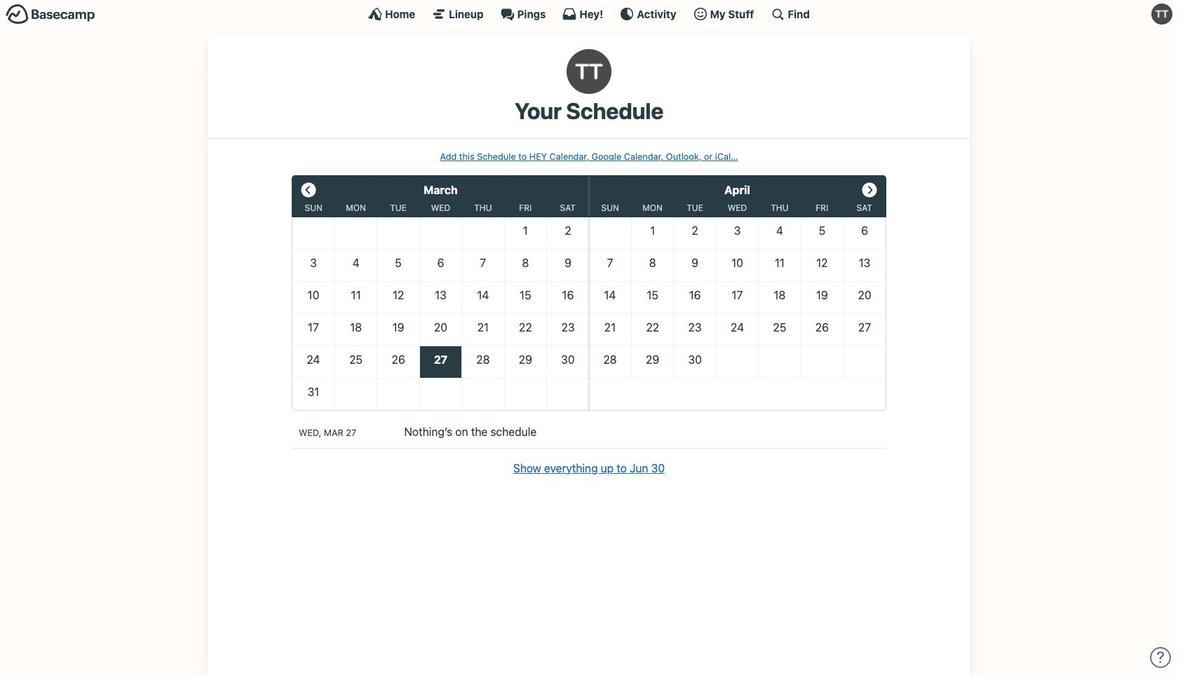 Task type: locate. For each thing, give the bounding box(es) containing it.
0 horizontal spatial terry turtle image
[[567, 49, 612, 94]]

0 vertical spatial terry turtle image
[[1152, 4, 1173, 25]]

terry turtle image
[[1152, 4, 1173, 25], [567, 49, 612, 94]]

switch accounts image
[[6, 4, 95, 25]]

1 horizontal spatial terry turtle image
[[1152, 4, 1173, 25]]

keyboard shortcut: ⌘ + / image
[[771, 7, 785, 21]]



Task type: vqa. For each thing, say whether or not it's contained in the screenshot.
Main element
yes



Task type: describe. For each thing, give the bounding box(es) containing it.
main element
[[0, 0, 1178, 27]]

1 vertical spatial terry turtle image
[[567, 49, 612, 94]]



